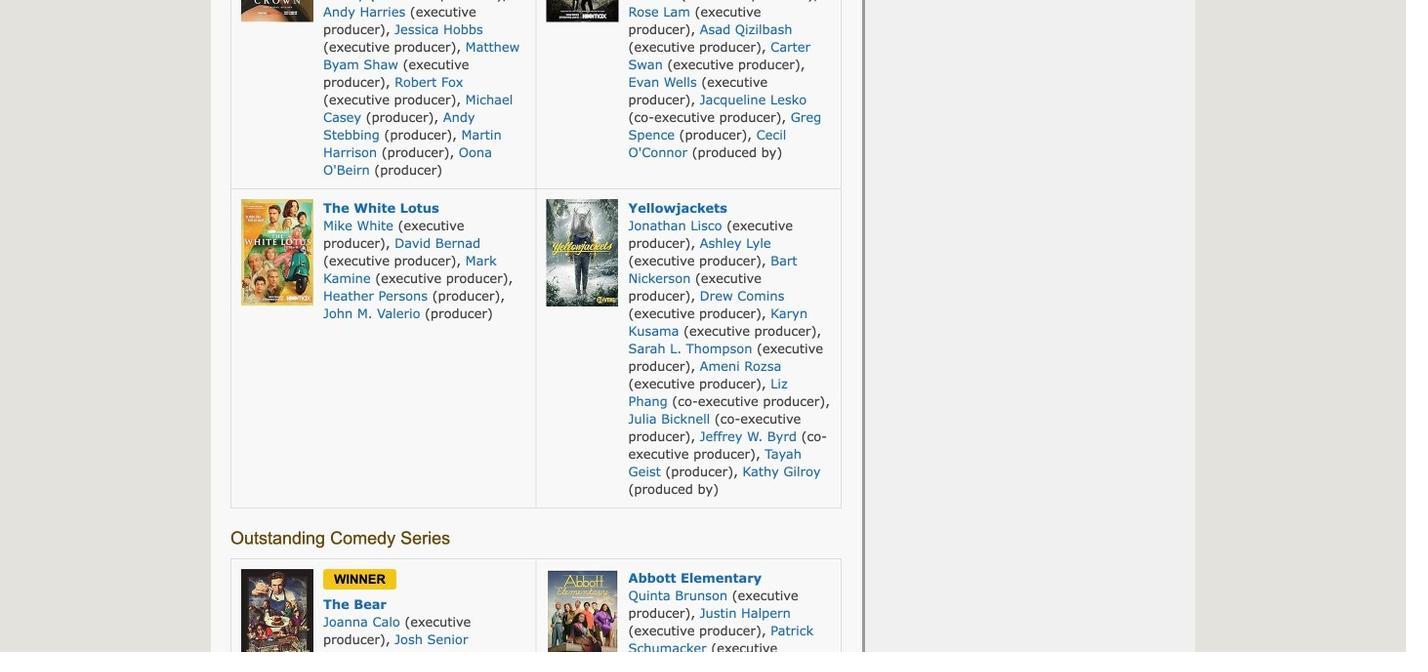 Task type: locate. For each thing, give the bounding box(es) containing it.
the bear image
[[241, 569, 314, 652]]

yellowjackets image
[[546, 199, 619, 307]]

abbott elementary image
[[546, 569, 619, 652]]



Task type: describe. For each thing, give the bounding box(es) containing it.
the last of us image
[[546, 0, 619, 22]]

the white lotus image
[[241, 199, 314, 307]]

the crown image
[[241, 0, 314, 22]]



Task type: vqa. For each thing, say whether or not it's contained in the screenshot.
Yellowjackets image
yes



